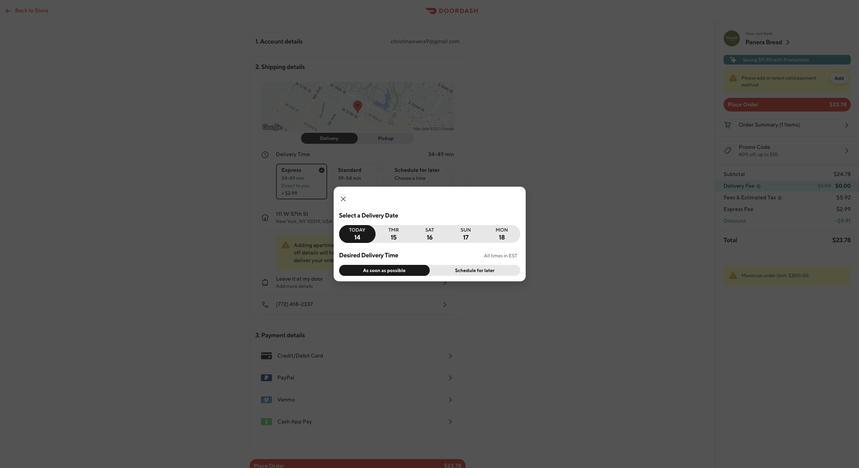Task type: vqa. For each thing, say whether or not it's contained in the screenshot.
Next button of carousel icon for Previous button of carousel image
no



Task type: locate. For each thing, give the bounding box(es) containing it.
2 horizontal spatial min
[[445, 151, 455, 158]]

saving
[[743, 57, 758, 62]]

add new payment method image
[[446, 352, 455, 360], [446, 374, 455, 382], [446, 396, 455, 404], [446, 418, 455, 426]]

off,
[[750, 152, 757, 157]]

york,
[[287, 219, 298, 224]]

select a delivery date
[[339, 212, 398, 219]]

0 vertical spatial to
[[29, 7, 34, 14]]

add inside button
[[835, 76, 845, 81]]

1 horizontal spatial min
[[353, 175, 361, 181]]

1 horizontal spatial for
[[477, 268, 484, 273]]

details for 1. account details
[[285, 38, 303, 45]]

express up discount at the right top
[[724, 206, 744, 212]]

0 horizontal spatial min
[[296, 175, 304, 181]]

0 vertical spatial schedule
[[395, 167, 419, 173]]

57th
[[291, 211, 302, 217]]

panera bread link
[[746, 38, 792, 46]]

show menu image
[[261, 350, 272, 361]]

for inside "option group"
[[420, 167, 427, 173]]

0 horizontal spatial 34–49
[[282, 175, 295, 181]]

to
[[29, 7, 34, 14], [765, 152, 769, 157], [296, 183, 301, 188]]

details right '1. account'
[[285, 38, 303, 45]]

schedule down 17
[[455, 268, 476, 273]]

min for 39–54 min
[[353, 175, 361, 181]]

edit address
[[399, 243, 427, 248]]

time
[[298, 151, 310, 158], [385, 252, 399, 259]]

number
[[341, 242, 360, 248]]

1 vertical spatial 34–49
[[282, 175, 295, 181]]

0 vertical spatial for
[[420, 167, 427, 173]]

1 add new payment method image from the top
[[446, 352, 455, 360]]

details up credit/debit
[[287, 332, 305, 339]]

estimated
[[742, 194, 767, 201]]

fees
[[724, 194, 736, 201]]

0 vertical spatial a
[[413, 175, 415, 181]]

$23.78
[[830, 101, 847, 108], [833, 236, 851, 244]]

details for 2. shipping details
[[287, 63, 305, 70]]

schedule for later inside radio
[[455, 268, 495, 273]]

for inside radio
[[477, 268, 484, 273]]

mon 18
[[496, 227, 508, 241]]

0 horizontal spatial $2.99
[[285, 190, 298, 196]]

status
[[724, 69, 851, 94]]

1 vertical spatial schedule for later
[[455, 268, 495, 273]]

+
[[282, 190, 284, 196]]

0 vertical spatial add
[[835, 76, 845, 81]]

2. shipping details
[[256, 63, 305, 70]]

a left the time at the left
[[413, 175, 415, 181]]

1 vertical spatial a
[[357, 212, 361, 219]]

1 horizontal spatial time
[[385, 252, 399, 259]]

credit/debit card
[[277, 352, 323, 359]]

$23.78 down add button in the top of the page
[[830, 101, 847, 108]]

None radio
[[389, 164, 454, 199], [339, 225, 376, 243], [372, 225, 412, 243], [448, 225, 484, 243], [484, 225, 520, 243], [389, 164, 454, 199], [339, 225, 376, 243], [372, 225, 412, 243], [448, 225, 484, 243], [484, 225, 520, 243]]

adding apartment number and drop off details will help dashers efficiently deliver your order.
[[294, 242, 387, 264]]

code
[[757, 144, 771, 150]]

1 vertical spatial schedule
[[455, 268, 476, 273]]

details right 2. shipping
[[287, 63, 305, 70]]

add button
[[831, 73, 849, 84]]

desired
[[339, 252, 360, 259]]

back
[[15, 7, 28, 14]]

adding
[[294, 242, 312, 248]]

please
[[742, 75, 756, 81]]

add down leave
[[276, 283, 285, 289]]

to right up
[[765, 152, 769, 157]]

1 vertical spatial for
[[477, 268, 484, 273]]

dashers
[[341, 249, 361, 256]]

maximum order limit: $300.00
[[742, 273, 809, 278]]

0 horizontal spatial add
[[276, 283, 285, 289]]

2 horizontal spatial to
[[765, 152, 769, 157]]

fees & estimated
[[724, 194, 767, 201]]

saving $11.90 with promotions
[[743, 57, 810, 62]]

order left summary
[[739, 121, 754, 128]]

$10
[[770, 152, 778, 157]]

0 horizontal spatial express
[[282, 167, 302, 173]]

christinaovera9@gmail.com
[[391, 38, 460, 45]]

with
[[774, 57, 783, 62]]

0 vertical spatial express
[[282, 167, 302, 173]]

18
[[499, 234, 505, 241]]

express inside "option group"
[[282, 167, 302, 173]]

0 horizontal spatial for
[[420, 167, 427, 173]]

for
[[420, 167, 427, 173], [477, 268, 484, 273]]

min inside "34–49 min direct to you + $2.99"
[[296, 175, 304, 181]]

15
[[391, 234, 397, 241]]

add new payment method image for paypal
[[446, 374, 455, 382]]

a right 'select'
[[357, 212, 361, 219]]

promo code 40% off, up to $10
[[739, 144, 778, 157]]

express
[[282, 167, 302, 173], [724, 206, 744, 212]]

schedule for later down all
[[455, 268, 495, 273]]

3 add new payment method image from the top
[[446, 396, 455, 404]]

or
[[767, 75, 771, 81]]

and
[[361, 242, 371, 248]]

later down 34–49 min
[[428, 167, 440, 173]]

$2.99 down $5.92
[[837, 206, 851, 212]]

st
[[303, 211, 309, 217]]

a
[[413, 175, 415, 181], [357, 212, 361, 219]]

to left you
[[296, 183, 301, 188]]

$2.99
[[285, 190, 298, 196], [837, 206, 851, 212]]

all
[[484, 253, 490, 258]]

$1.99
[[818, 183, 832, 189]]

$23.78 down the -$9.91
[[833, 236, 851, 244]]

fee up estimated
[[746, 183, 755, 189]]

to right back
[[29, 7, 34, 14]]

2 add new payment method image from the top
[[446, 374, 455, 382]]

option group
[[276, 158, 455, 199]]

Schedule for later radio
[[426, 265, 520, 276]]

menu containing credit/debit card
[[256, 345, 460, 433]]

today 14
[[349, 227, 366, 241]]

details
[[285, 38, 303, 45], [287, 63, 305, 70], [302, 249, 319, 256], [299, 283, 313, 289], [287, 332, 305, 339]]

details for 3. payment details
[[287, 332, 305, 339]]

2 vertical spatial to
[[296, 183, 301, 188]]

schedule up choose
[[395, 167, 419, 173]]

later
[[428, 167, 440, 173], [485, 268, 495, 273]]

express down delivery time
[[282, 167, 302, 173]]

discount
[[724, 218, 747, 224]]

3. payment details
[[256, 332, 305, 339]]

1 horizontal spatial add
[[835, 76, 845, 81]]

1 horizontal spatial to
[[296, 183, 301, 188]]

up
[[758, 152, 764, 157]]

today
[[349, 227, 366, 233]]

34–49 for 34–49 min direct to you + $2.99
[[282, 175, 295, 181]]

0 vertical spatial fee
[[746, 183, 755, 189]]

time down the delivery option
[[298, 151, 310, 158]]

promotions
[[784, 57, 810, 62]]

min for 34–49 min
[[445, 151, 455, 158]]

as
[[382, 268, 386, 273]]

delivery inside option
[[320, 136, 339, 141]]

0 horizontal spatial to
[[29, 7, 34, 14]]

status containing please add or select valid payment method
[[724, 69, 851, 94]]

order inside button
[[739, 121, 754, 128]]

fee down fees & estimated
[[745, 206, 754, 212]]

0 horizontal spatial schedule for later
[[395, 167, 440, 173]]

34–49 inside "34–49 min direct to you + $2.99"
[[282, 175, 295, 181]]

later inside "option group"
[[428, 167, 440, 173]]

1 horizontal spatial a
[[413, 175, 415, 181]]

0 vertical spatial later
[[428, 167, 440, 173]]

schedule inside radio
[[455, 268, 476, 273]]

0 vertical spatial $2.99
[[285, 190, 298, 196]]

details inside adding apartment number and drop off details will help dashers efficiently deliver your order.
[[302, 249, 319, 256]]

0 horizontal spatial a
[[357, 212, 361, 219]]

1 vertical spatial express
[[724, 206, 744, 212]]

later down all
[[485, 268, 495, 273]]

saving $11.90 with promotions button
[[724, 55, 851, 65]]

details down my
[[299, 283, 313, 289]]

1 horizontal spatial later
[[485, 268, 495, 273]]

schedule for later
[[395, 167, 440, 173], [455, 268, 495, 273]]

a inside "option group"
[[413, 175, 415, 181]]

a for choose
[[413, 175, 415, 181]]

cash app pay
[[277, 418, 312, 425]]

0 vertical spatial time
[[298, 151, 310, 158]]

1 horizontal spatial $2.99
[[837, 206, 851, 212]]

1 vertical spatial $2.99
[[837, 206, 851, 212]]

close image
[[339, 195, 347, 203]]

add right payment
[[835, 76, 845, 81]]

$2.99 down direct
[[285, 190, 298, 196]]

0 vertical spatial order
[[744, 101, 759, 108]]

ny
[[299, 219, 306, 224]]

0 horizontal spatial time
[[298, 151, 310, 158]]

None radio
[[276, 164, 327, 199], [333, 164, 384, 199], [412, 225, 448, 243], [276, 164, 327, 199], [333, 164, 384, 199], [412, 225, 448, 243]]

1 horizontal spatial 34–49
[[428, 151, 444, 158]]

1 vertical spatial to
[[765, 152, 769, 157]]

schedule for later up the time at the left
[[395, 167, 440, 173]]

as
[[363, 268, 369, 273]]

as soon as possible
[[363, 268, 406, 273]]

1 vertical spatial order
[[739, 121, 754, 128]]

1 vertical spatial later
[[485, 268, 495, 273]]

sat 16
[[426, 227, 434, 241]]

add new payment method image for credit/debit card
[[446, 352, 455, 360]]

order
[[765, 273, 776, 278]]

back to store
[[15, 7, 48, 14]]

to inside "34–49 min direct to you + $2.99"
[[296, 183, 301, 188]]

all times in est
[[484, 253, 518, 258]]

venmo
[[277, 396, 295, 403]]

0 vertical spatial schedule for later
[[395, 167, 440, 173]]

111 w 57th st new york,  ny 10019,  usa
[[276, 211, 333, 224]]

schedule inside "option group"
[[395, 167, 419, 173]]

1 horizontal spatial express
[[724, 206, 744, 212]]

1 vertical spatial add
[[276, 283, 285, 289]]

1 vertical spatial time
[[385, 252, 399, 259]]

time up possible
[[385, 252, 399, 259]]

add new payment method image for cash app pay
[[446, 418, 455, 426]]

date
[[385, 212, 398, 219]]

menu
[[256, 345, 460, 433]]

4 add new payment method image from the top
[[446, 418, 455, 426]]

1 horizontal spatial schedule for later
[[455, 268, 495, 273]]

-
[[836, 218, 838, 224]]

order right place at the right of the page
[[744, 101, 759, 108]]

details down adding
[[302, 249, 319, 256]]

0 horizontal spatial later
[[428, 167, 440, 173]]

usa
[[323, 219, 333, 224]]

0 vertical spatial 34–49
[[428, 151, 444, 158]]

1 horizontal spatial schedule
[[455, 268, 476, 273]]

express for express
[[282, 167, 302, 173]]

fee
[[746, 183, 755, 189], [745, 206, 754, 212]]

As soon as possible radio
[[339, 265, 430, 276]]

option group containing express
[[276, 158, 455, 199]]

0 horizontal spatial schedule
[[395, 167, 419, 173]]

sat
[[426, 227, 434, 233]]

a for select
[[357, 212, 361, 219]]



Task type: describe. For each thing, give the bounding box(es) containing it.
add new payment method image for venmo
[[446, 396, 455, 404]]

order summary (1 items)
[[739, 121, 801, 128]]

address
[[410, 243, 427, 248]]

new
[[276, 219, 286, 224]]

delivery time
[[276, 151, 310, 158]]

paypal
[[277, 374, 295, 381]]

total
[[724, 236, 738, 244]]

valid
[[786, 75, 797, 81]]

day picker option group
[[339, 225, 520, 243]]

apartment
[[313, 242, 340, 248]]

14
[[355, 234, 360, 241]]

details inside leave it at my door add more details
[[299, 283, 313, 289]]

maximum order limit: $300.00 status
[[724, 266, 851, 286]]

order.
[[324, 257, 339, 264]]

leave
[[276, 276, 291, 282]]

panera
[[746, 38, 765, 46]]

34–49 min direct to you + $2.99
[[282, 175, 310, 196]]

toggle asap option group
[[339, 265, 520, 276]]

at
[[297, 276, 302, 282]]

method
[[742, 82, 759, 88]]

111
[[276, 211, 282, 217]]

times
[[491, 253, 503, 258]]

choose a time
[[395, 175, 426, 181]]

drop
[[372, 242, 384, 248]]

min for 34–49 min direct to you + $2.99
[[296, 175, 304, 181]]

tax
[[768, 194, 777, 201]]

sun 17
[[461, 227, 471, 241]]

more
[[286, 283, 298, 289]]

select
[[772, 75, 785, 81]]

card
[[311, 352, 323, 359]]

$5.92
[[837, 194, 851, 201]]

please add or select valid payment method
[[742, 75, 817, 88]]

cash
[[277, 418, 290, 425]]

$0.00
[[836, 183, 851, 189]]

1. account details
[[256, 38, 303, 45]]

add
[[757, 75, 766, 81]]

your cart from
[[746, 31, 773, 36]]

later inside radio
[[485, 268, 495, 273]]

39–54 min
[[338, 175, 361, 181]]

2. shipping
[[256, 63, 286, 70]]

34–49 for 34–49 min
[[428, 151, 444, 158]]

will
[[320, 249, 328, 256]]

it
[[292, 276, 296, 282]]

efficiently
[[362, 249, 387, 256]]

Delivery radio
[[301, 133, 358, 144]]

soon
[[370, 268, 381, 273]]

panera bread
[[746, 38, 783, 46]]

subtotal
[[724, 171, 745, 177]]

$9.91
[[838, 218, 851, 224]]

schedule for later inside "option group"
[[395, 167, 440, 173]]

$300.00
[[789, 273, 809, 278]]

1 vertical spatial $23.78
[[833, 236, 851, 244]]

to inside promo code 40% off, up to $10
[[765, 152, 769, 157]]

tmr
[[389, 227, 399, 233]]

add inside leave it at my door add more details
[[276, 283, 285, 289]]

1. account
[[256, 38, 284, 45]]

your
[[312, 257, 323, 264]]

time
[[416, 175, 426, 181]]

pickup
[[378, 136, 394, 141]]

off
[[294, 249, 301, 256]]

3. payment
[[256, 332, 286, 339]]

desired delivery time
[[339, 252, 399, 259]]

1 vertical spatial fee
[[745, 206, 754, 212]]

express for express fee
[[724, 206, 744, 212]]

Pickup radio
[[354, 133, 414, 144]]

(772) 418-2337 button
[[256, 295, 455, 314]]

delivery or pickup selector option group
[[301, 133, 414, 144]]

help
[[329, 249, 340, 256]]

limit:
[[777, 273, 788, 278]]

-$9.91
[[836, 218, 851, 224]]

possible
[[387, 268, 406, 273]]

(772) 418-2337
[[276, 301, 313, 307]]

est
[[509, 253, 518, 258]]

adding apartment number and drop off details will help dashers efficiently deliver your order. status
[[276, 236, 434, 270]]

0 vertical spatial $23.78
[[830, 101, 847, 108]]

&
[[737, 194, 740, 201]]

$24.78
[[834, 171, 851, 177]]

sun
[[461, 227, 471, 233]]

edit address button
[[395, 240, 431, 251]]

maximum
[[742, 273, 764, 278]]

in
[[504, 253, 508, 258]]

app
[[291, 418, 302, 425]]

tmr 15
[[389, 227, 399, 241]]

store
[[35, 7, 48, 14]]

my
[[303, 276, 310, 282]]

from
[[764, 31, 773, 36]]

40%
[[739, 152, 749, 157]]

16
[[427, 234, 433, 241]]

$11.90
[[759, 57, 773, 62]]

mon
[[496, 227, 508, 233]]

(1
[[780, 121, 784, 128]]

$2.99 inside "34–49 min direct to you + $2.99"
[[285, 190, 298, 196]]



